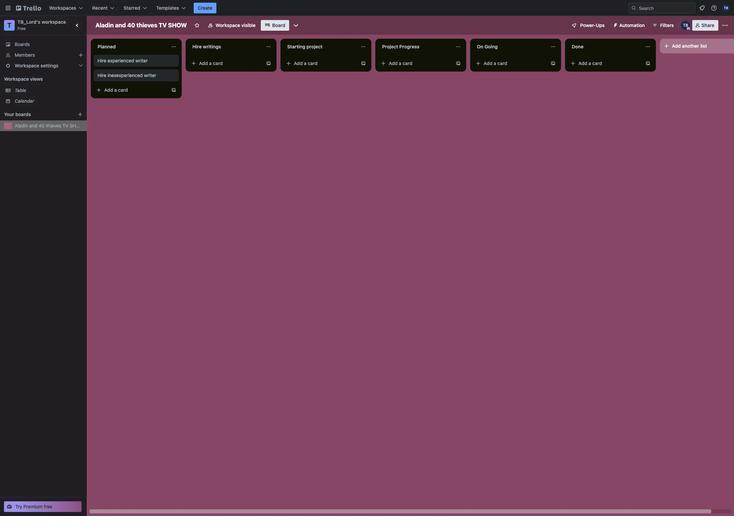 Task type: locate. For each thing, give the bounding box(es) containing it.
1 vertical spatial hire
[[98, 58, 106, 63]]

0 vertical spatial show
[[168, 22, 187, 29]]

thieves
[[137, 22, 157, 29], [46, 123, 61, 129]]

0 horizontal spatial thieves
[[46, 123, 61, 129]]

hire left inexexperienced
[[98, 72, 106, 78]]

ups
[[596, 22, 605, 28]]

0 vertical spatial and
[[115, 22, 126, 29]]

aladin and 40 thieves tv show down your boards with 1 items element
[[15, 123, 84, 129]]

on
[[477, 44, 483, 49]]

add a card button down hire inexexperienced writer
[[94, 85, 168, 96]]

card down on going "text field"
[[498, 60, 507, 66]]

aladin down recent popup button
[[96, 22, 114, 29]]

t
[[7, 21, 11, 29]]

a down project progress
[[399, 60, 401, 66]]

card down progress
[[403, 60, 413, 66]]

create from template… image for project progress
[[456, 61, 461, 66]]

free
[[17, 26, 26, 31]]

card down writings
[[213, 60, 223, 66]]

hire
[[192, 44, 202, 49], [98, 58, 106, 63], [98, 72, 106, 78]]

add a card for project
[[294, 60, 318, 66]]

try
[[15, 504, 22, 510]]

add a card for writings
[[199, 60, 223, 66]]

project progress
[[382, 44, 420, 49]]

0 vertical spatial hire
[[192, 44, 202, 49]]

40 down your boards with 1 items element
[[39, 123, 44, 129]]

a down writings
[[209, 60, 212, 66]]

add a card button down done "text field"
[[568, 58, 643, 69]]

0 horizontal spatial show
[[70, 123, 84, 129]]

workspace for workspace visible
[[216, 22, 240, 28]]

and down your boards with 1 items element
[[29, 123, 37, 129]]

tv down "calendar" link
[[62, 123, 68, 129]]

thieves down starred popup button
[[137, 22, 157, 29]]

0 vertical spatial workspace
[[216, 22, 240, 28]]

add down hire writings
[[199, 60, 208, 66]]

add a card down going
[[484, 60, 507, 66]]

thieves down your boards with 1 items element
[[46, 123, 61, 129]]

0 horizontal spatial tv
[[62, 123, 68, 129]]

templates button
[[152, 3, 190, 13]]

1 horizontal spatial create from template… image
[[551, 61, 556, 66]]

add a card down inexexperienced
[[104, 87, 128, 93]]

starting project
[[287, 44, 323, 49]]

starred button
[[120, 3, 151, 13]]

card for going
[[498, 60, 507, 66]]

hire left writings
[[192, 44, 202, 49]]

a for project
[[304, 60, 307, 66]]

aladin and 40 thieves tv show
[[96, 22, 187, 29], [15, 123, 84, 129]]

0 vertical spatial thieves
[[137, 22, 157, 29]]

and inside aladin and 40 thieves tv show link
[[29, 123, 37, 129]]

add a card button
[[188, 58, 263, 69], [283, 58, 358, 69], [378, 58, 453, 69], [473, 58, 548, 69], [568, 58, 643, 69], [94, 85, 168, 96]]

share
[[702, 22, 715, 28]]

add left "another" at the top of page
[[672, 43, 681, 49]]

going
[[485, 44, 498, 49]]

visible
[[241, 22, 256, 28]]

0 vertical spatial aladin and 40 thieves tv show
[[96, 22, 187, 29]]

aladin down "boards"
[[15, 123, 28, 129]]

card
[[213, 60, 223, 66], [308, 60, 318, 66], [403, 60, 413, 66], [498, 60, 507, 66], [592, 60, 602, 66], [118, 87, 128, 93]]

1 horizontal spatial aladin
[[96, 22, 114, 29]]

add down done
[[579, 60, 587, 66]]

0 horizontal spatial and
[[29, 123, 37, 129]]

calendar
[[15, 98, 34, 104]]

tyler black (tylerblack44) image
[[722, 4, 730, 12]]

add a card down writings
[[199, 60, 223, 66]]

add a card button down hire writings text field
[[188, 58, 263, 69]]

0 horizontal spatial create from template… image
[[361, 61, 366, 66]]

1 create from template… image from the left
[[361, 61, 366, 66]]

calendar link
[[15, 98, 83, 105]]

starting
[[287, 44, 305, 49]]

a down starting project
[[304, 60, 307, 66]]

add board image
[[77, 112, 83, 117]]

primary element
[[0, 0, 734, 16]]

1 horizontal spatial tv
[[159, 22, 167, 29]]

aladin
[[96, 22, 114, 29], [15, 123, 28, 129]]

hire inexexperienced writer
[[98, 72, 156, 78]]

show down add board image
[[70, 123, 84, 129]]

recent button
[[88, 3, 118, 13]]

hire inside text field
[[192, 44, 202, 49]]

Planned text field
[[94, 41, 167, 52]]

1 horizontal spatial 40
[[127, 22, 135, 29]]

add a card down done
[[579, 60, 602, 66]]

a
[[209, 60, 212, 66], [304, 60, 307, 66], [399, 60, 401, 66], [494, 60, 496, 66], [589, 60, 591, 66], [114, 87, 117, 93]]

workspace settings
[[15, 63, 58, 68]]

hire experienced writer link
[[98, 57, 175, 64]]

1 horizontal spatial and
[[115, 22, 126, 29]]

workspace
[[216, 22, 240, 28], [15, 63, 39, 68], [4, 76, 29, 82]]

progress
[[399, 44, 420, 49]]

create from template… image for on going
[[551, 61, 556, 66]]

add down 'project'
[[389, 60, 398, 66]]

0 vertical spatial aladin
[[96, 22, 114, 29]]

add a card button down project progress text box
[[378, 58, 453, 69]]

show menu image
[[722, 22, 729, 29]]

a down done "text field"
[[589, 60, 591, 66]]

card down project
[[308, 60, 318, 66]]

a down inexexperienced
[[114, 87, 117, 93]]

workspace inside dropdown button
[[15, 63, 39, 68]]

workspace navigation collapse icon image
[[73, 21, 82, 30]]

1 horizontal spatial show
[[168, 22, 187, 29]]

1 vertical spatial show
[[70, 123, 84, 129]]

boards link
[[0, 39, 87, 50]]

0 vertical spatial writer
[[135, 58, 148, 63]]

0 horizontal spatial 40
[[39, 123, 44, 129]]

1 horizontal spatial aladin and 40 thieves tv show
[[96, 22, 187, 29]]

workspace left visible
[[216, 22, 240, 28]]

show inside "aladin and 40 thieves tv show" 'text field'
[[168, 22, 187, 29]]

add a card button down starting project text field
[[283, 58, 358, 69]]

recent
[[92, 5, 108, 11]]

add down inexexperienced
[[104, 87, 113, 93]]

1 vertical spatial aladin and 40 thieves tv show
[[15, 123, 84, 129]]

add another list
[[672, 43, 707, 49]]

tv
[[159, 22, 167, 29], [62, 123, 68, 129]]

0 vertical spatial tv
[[159, 22, 167, 29]]

2 vertical spatial workspace
[[4, 76, 29, 82]]

tv down templates
[[159, 22, 167, 29]]

your boards
[[4, 112, 31, 117]]

table link
[[15, 87, 83, 94]]

templates
[[156, 5, 179, 11]]

hire down planned
[[98, 58, 106, 63]]

Starting project text field
[[283, 41, 357, 52]]

workspaces button
[[45, 3, 87, 13]]

views
[[30, 76, 43, 82]]

members
[[15, 52, 35, 58]]

create from template… image
[[361, 61, 366, 66], [551, 61, 556, 66]]

share button
[[692, 20, 719, 31]]

add a card button down on going "text field"
[[473, 58, 548, 69]]

automation button
[[610, 20, 649, 31]]

hire writings
[[192, 44, 221, 49]]

show down templates popup button in the left top of the page
[[168, 22, 187, 29]]

create from template… image for planned
[[171, 88, 176, 93]]

writer
[[135, 58, 148, 63], [144, 72, 156, 78]]

1 vertical spatial writer
[[144, 72, 156, 78]]

create button
[[194, 3, 217, 13]]

card for writings
[[213, 60, 223, 66]]

workspace
[[42, 19, 66, 25]]

0 horizontal spatial aladin and 40 thieves tv show
[[15, 123, 84, 129]]

1 horizontal spatial thieves
[[137, 22, 157, 29]]

2 vertical spatial hire
[[98, 72, 106, 78]]

writer up hire inexexperienced writer link at the left
[[135, 58, 148, 63]]

add down starting
[[294, 60, 303, 66]]

add down on going on the right of the page
[[484, 60, 493, 66]]

your boards with 1 items element
[[4, 111, 67, 119]]

add a card for going
[[484, 60, 507, 66]]

workspace down members
[[15, 63, 39, 68]]

add
[[672, 43, 681, 49], [199, 60, 208, 66], [294, 60, 303, 66], [389, 60, 398, 66], [484, 60, 493, 66], [579, 60, 587, 66], [104, 87, 113, 93]]

40 down 'starred'
[[127, 22, 135, 29]]

hire for hire writings
[[192, 44, 202, 49]]

tb_lord's
[[17, 19, 40, 25]]

back to home image
[[16, 3, 41, 13]]

and down 'starred'
[[115, 22, 126, 29]]

writer down hire experienced writer link
[[144, 72, 156, 78]]

card for project
[[308, 60, 318, 66]]

show
[[168, 22, 187, 29], [70, 123, 84, 129]]

40
[[127, 22, 135, 29], [39, 123, 44, 129]]

create from template… image for hire writings
[[266, 61, 271, 66]]

t link
[[4, 20, 15, 31]]

another
[[682, 43, 699, 49]]

1 vertical spatial workspace
[[15, 63, 39, 68]]

done
[[572, 44, 584, 49]]

sm image
[[610, 20, 620, 29]]

search image
[[631, 5, 637, 11]]

workspace visible
[[216, 22, 256, 28]]

workspace up table
[[4, 76, 29, 82]]

and
[[115, 22, 126, 29], [29, 123, 37, 129]]

thieves inside 'text field'
[[137, 22, 157, 29]]

2 create from template… image from the left
[[551, 61, 556, 66]]

add a card down starting project
[[294, 60, 318, 66]]

0 horizontal spatial aladin
[[15, 123, 28, 129]]

Board name text field
[[92, 20, 190, 31]]

add for on going
[[484, 60, 493, 66]]

writer for hire experienced writer
[[135, 58, 148, 63]]

add inside 'add another list' button
[[672, 43, 681, 49]]

add a card
[[199, 60, 223, 66], [294, 60, 318, 66], [389, 60, 413, 66], [484, 60, 507, 66], [579, 60, 602, 66], [104, 87, 128, 93]]

star or unstar board image
[[194, 23, 200, 28]]

tb_lord (tylerblack44) image
[[681, 21, 690, 30]]

add a card down project progress
[[389, 60, 413, 66]]

create from template… image
[[266, 61, 271, 66], [456, 61, 461, 66], [645, 61, 651, 66], [171, 88, 176, 93]]

a down going
[[494, 60, 496, 66]]

members link
[[0, 50, 87, 60]]

0 vertical spatial 40
[[127, 22, 135, 29]]

aladin and 40 thieves tv show down starred popup button
[[96, 22, 187, 29]]

workspace inside button
[[216, 22, 240, 28]]

1 vertical spatial and
[[29, 123, 37, 129]]

hire for hire experienced writer
[[98, 58, 106, 63]]



Task type: describe. For each thing, give the bounding box(es) containing it.
add a card for progress
[[389, 60, 413, 66]]

boards
[[15, 112, 31, 117]]

1 vertical spatial thieves
[[46, 123, 61, 129]]

power-ups button
[[567, 20, 609, 31]]

40 inside 'text field'
[[127, 22, 135, 29]]

create
[[198, 5, 213, 11]]

add another list button
[[660, 39, 734, 53]]

add a card button for going
[[473, 58, 548, 69]]

aladin and 40 thieves tv show link
[[15, 123, 84, 129]]

list
[[701, 43, 707, 49]]

filters button
[[650, 20, 676, 31]]

1 vertical spatial 40
[[39, 123, 44, 129]]

table
[[15, 88, 26, 93]]

experienced
[[108, 58, 134, 63]]

Done text field
[[568, 41, 641, 52]]

project
[[382, 44, 398, 49]]

add a card button for writings
[[188, 58, 263, 69]]

filters
[[660, 22, 674, 28]]

Project Progress text field
[[378, 41, 452, 52]]

add a card button for progress
[[378, 58, 453, 69]]

card down done "text field"
[[592, 60, 602, 66]]

power-
[[580, 22, 596, 28]]

add a card button for project
[[283, 58, 358, 69]]

automation
[[620, 22, 645, 28]]

create from template… image for done
[[645, 61, 651, 66]]

1 vertical spatial aladin
[[15, 123, 28, 129]]

a for going
[[494, 60, 496, 66]]

workspaces
[[49, 5, 76, 11]]

aladin inside 'text field'
[[96, 22, 114, 29]]

workspace views
[[4, 76, 43, 82]]

aladin and 40 thieves tv show inside 'text field'
[[96, 22, 187, 29]]

board
[[272, 22, 285, 28]]

0 notifications image
[[698, 4, 706, 12]]

a for writings
[[209, 60, 212, 66]]

workspace for workspace settings
[[15, 63, 39, 68]]

hire inexexperienced writer link
[[98, 72, 175, 79]]

add for planned
[[104, 87, 113, 93]]

on going
[[477, 44, 498, 49]]

tb_lord's workspace link
[[17, 19, 66, 25]]

power-ups
[[580, 22, 605, 28]]

hire for hire inexexperienced writer
[[98, 72, 106, 78]]

planned
[[98, 44, 116, 49]]

inexexperienced
[[108, 72, 143, 78]]

writer for hire inexexperienced writer
[[144, 72, 156, 78]]

your
[[4, 112, 14, 117]]

board link
[[261, 20, 289, 31]]

add for project progress
[[389, 60, 398, 66]]

workspace visible button
[[204, 20, 260, 31]]

premium
[[23, 504, 42, 510]]

add for hire writings
[[199, 60, 208, 66]]

1 vertical spatial tv
[[62, 123, 68, 129]]

customize views image
[[293, 22, 299, 29]]

starred
[[124, 5, 140, 11]]

try premium free
[[15, 504, 52, 510]]

show inside aladin and 40 thieves tv show link
[[70, 123, 84, 129]]

free
[[44, 504, 52, 510]]

and inside "aladin and 40 thieves tv show" 'text field'
[[115, 22, 126, 29]]

card down inexexperienced
[[118, 87, 128, 93]]

On Going text field
[[473, 41, 547, 52]]

this member is an admin of this board. image
[[687, 27, 690, 30]]

writings
[[203, 44, 221, 49]]

hire experienced writer
[[98, 58, 148, 63]]

create from template… image for starting project
[[361, 61, 366, 66]]

a for progress
[[399, 60, 401, 66]]

workspace settings button
[[0, 60, 87, 71]]

project
[[307, 44, 323, 49]]

add for done
[[579, 60, 587, 66]]

workspace for workspace views
[[4, 76, 29, 82]]

tv inside 'text field'
[[159, 22, 167, 29]]

add for starting project
[[294, 60, 303, 66]]

boards
[[15, 41, 30, 47]]

try premium free button
[[4, 502, 82, 513]]

open information menu image
[[711, 5, 718, 11]]

Hire writings text field
[[188, 41, 262, 52]]

card for progress
[[403, 60, 413, 66]]

tb_lord's workspace free
[[17, 19, 66, 31]]

settings
[[41, 63, 58, 68]]

Search field
[[637, 3, 695, 13]]



Task type: vqa. For each thing, say whether or not it's contained in the screenshot.
starred popup button
yes



